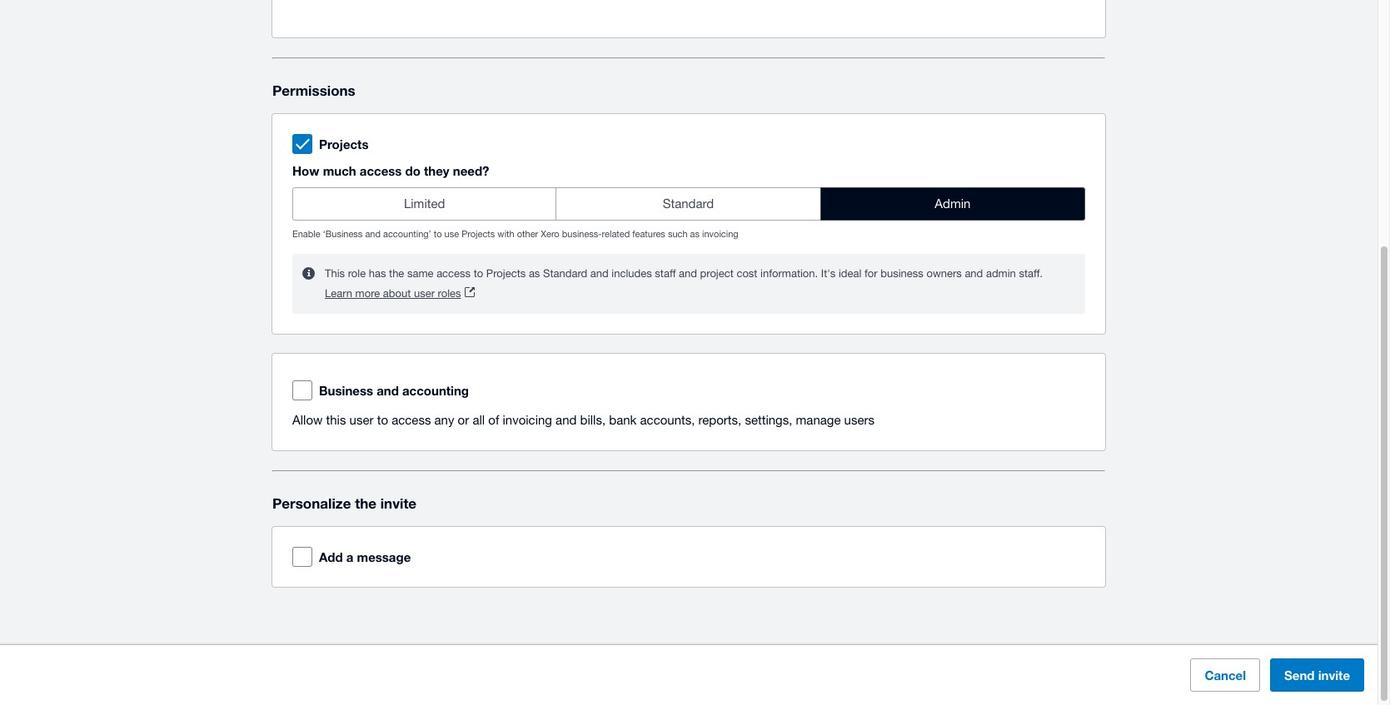 Task type: describe. For each thing, give the bounding box(es) containing it.
and left bills,
[[556, 413, 577, 427]]

how much access do they need?
[[292, 163, 489, 178]]

reports,
[[698, 413, 742, 427]]

business and accounting
[[319, 383, 469, 398]]

features
[[632, 229, 665, 239]]

send
[[1284, 668, 1315, 683]]

0 horizontal spatial invite
[[380, 495, 417, 512]]

send invite
[[1284, 668, 1350, 683]]

bills,
[[580, 413, 606, 427]]

information.
[[761, 267, 818, 280]]

a
[[346, 550, 353, 565]]

user inside this role has the same access to projects as standard and includes staff and project cost information. it's ideal for business owners and admin staff. learn more about user roles
[[414, 287, 435, 300]]

and left the admin
[[965, 267, 983, 280]]

limited
[[404, 197, 445, 211]]

send invite button
[[1270, 659, 1364, 692]]

do
[[405, 163, 421, 178]]

for
[[865, 267, 878, 280]]

0 vertical spatial access
[[360, 163, 402, 178]]

1 vertical spatial projects
[[462, 229, 495, 239]]

personalize the invite
[[272, 495, 417, 512]]

'business
[[323, 229, 363, 239]]

business
[[881, 267, 924, 280]]

settings,
[[745, 413, 792, 427]]

this
[[326, 413, 346, 427]]

allow this user to access any or all of invoicing and bills, bank accounts, reports, settings, manage users
[[292, 413, 875, 427]]

about
[[383, 287, 411, 300]]

0 vertical spatial as
[[690, 229, 700, 239]]

projects inside this role has the same access to projects as standard and includes staff and project cost information. it's ideal for business owners and admin staff. learn more about user roles
[[486, 267, 526, 280]]

access inside this role has the same access to projects as standard and includes staff and project cost information. it's ideal for business owners and admin staff. learn more about user roles
[[437, 267, 471, 280]]

xero
[[541, 229, 559, 239]]

cancel button
[[1191, 659, 1260, 692]]

0 vertical spatial projects
[[319, 137, 369, 152]]

other
[[517, 229, 538, 239]]

1 horizontal spatial invoicing
[[702, 229, 739, 239]]

business-
[[562, 229, 602, 239]]

enable
[[292, 229, 320, 239]]

cancel
[[1205, 668, 1246, 683]]

and right staff
[[679, 267, 697, 280]]

1 horizontal spatial standard
[[663, 197, 714, 211]]

business
[[319, 383, 373, 398]]

1 vertical spatial the
[[355, 495, 376, 512]]

staff
[[655, 267, 676, 280]]

owners
[[927, 267, 962, 280]]

with
[[498, 229, 515, 239]]

roles
[[438, 287, 461, 300]]

all
[[473, 413, 485, 427]]

includes
[[612, 267, 652, 280]]

learn more about user roles link
[[325, 284, 474, 304]]

or
[[458, 413, 469, 427]]

1 vertical spatial user
[[349, 413, 374, 427]]

same
[[407, 267, 434, 280]]

add a message
[[319, 550, 411, 565]]

project
[[700, 267, 734, 280]]

use
[[444, 229, 459, 239]]



Task type: vqa. For each thing, say whether or not it's contained in the screenshot.
'other' at the top left of the page
yes



Task type: locate. For each thing, give the bounding box(es) containing it.
1 vertical spatial to
[[474, 267, 483, 280]]

as right such
[[690, 229, 700, 239]]

0 horizontal spatial standard
[[543, 267, 587, 280]]

1 vertical spatial access
[[437, 267, 471, 280]]

invoicing up project
[[702, 229, 739, 239]]

0 vertical spatial standard
[[663, 197, 714, 211]]

0 horizontal spatial user
[[349, 413, 374, 427]]

invite
[[380, 495, 417, 512], [1318, 668, 1350, 683]]

accounting'
[[383, 229, 431, 239]]

2 horizontal spatial to
[[474, 267, 483, 280]]

need?
[[453, 163, 489, 178]]

1 horizontal spatial the
[[389, 267, 404, 280]]

1 vertical spatial invoicing
[[503, 413, 552, 427]]

role
[[348, 267, 366, 280]]

and right 'business
[[365, 229, 381, 239]]

and left 'includes' at top
[[590, 267, 609, 280]]

users
[[844, 413, 875, 427]]

option group containing limited
[[292, 188, 1085, 221]]

access
[[360, 163, 402, 178], [437, 267, 471, 280], [392, 413, 431, 427]]

0 horizontal spatial the
[[355, 495, 376, 512]]

permissions
[[272, 82, 355, 99]]

they
[[424, 163, 449, 178]]

invite right send
[[1318, 668, 1350, 683]]

1 horizontal spatial user
[[414, 287, 435, 300]]

projects
[[319, 137, 369, 152], [462, 229, 495, 239], [486, 267, 526, 280]]

0 vertical spatial user
[[414, 287, 435, 300]]

add
[[319, 550, 343, 565]]

the up add a message
[[355, 495, 376, 512]]

any
[[434, 413, 454, 427]]

2 vertical spatial to
[[377, 413, 388, 427]]

user down same
[[414, 287, 435, 300]]

admin
[[986, 267, 1016, 280]]

2 vertical spatial projects
[[486, 267, 526, 280]]

access left 'any'
[[392, 413, 431, 427]]

ideal
[[839, 267, 862, 280]]

accounting
[[402, 383, 469, 398]]

0 horizontal spatial to
[[377, 413, 388, 427]]

much
[[323, 163, 356, 178]]

staff.
[[1019, 267, 1043, 280]]

user
[[414, 287, 435, 300], [349, 413, 374, 427]]

2 vertical spatial access
[[392, 413, 431, 427]]

accounts,
[[640, 413, 695, 427]]

and
[[365, 229, 381, 239], [590, 267, 609, 280], [679, 267, 697, 280], [965, 267, 983, 280], [377, 383, 399, 398], [556, 413, 577, 427]]

manage
[[796, 413, 841, 427]]

as down other
[[529, 267, 540, 280]]

0 vertical spatial invoicing
[[702, 229, 739, 239]]

as inside this role has the same access to projects as standard and includes staff and project cost information. it's ideal for business owners and admin staff. learn more about user roles
[[529, 267, 540, 280]]

learn
[[325, 287, 352, 300]]

the
[[389, 267, 404, 280], [355, 495, 376, 512]]

it's
[[821, 267, 836, 280]]

has
[[369, 267, 386, 280]]

as
[[690, 229, 700, 239], [529, 267, 540, 280]]

access left do
[[360, 163, 402, 178]]

invoicing right the of
[[503, 413, 552, 427]]

to down business and accounting
[[377, 413, 388, 427]]

how
[[292, 163, 319, 178]]

invoicing
[[702, 229, 739, 239], [503, 413, 552, 427]]

the right the has
[[389, 267, 404, 280]]

1 horizontal spatial invite
[[1318, 668, 1350, 683]]

message
[[357, 550, 411, 565]]

to down enable 'business and accounting' to use projects with other xero business-related features such as invoicing
[[474, 267, 483, 280]]

invite inside button
[[1318, 668, 1350, 683]]

more
[[355, 287, 380, 300]]

bank
[[609, 413, 637, 427]]

1 horizontal spatial to
[[434, 229, 442, 239]]

to inside this role has the same access to projects as standard and includes staff and project cost information. it's ideal for business owners and admin staff. learn more about user roles
[[474, 267, 483, 280]]

option group
[[292, 188, 1085, 221]]

projects down "with"
[[486, 267, 526, 280]]

1 vertical spatial standard
[[543, 267, 587, 280]]

admin
[[935, 197, 971, 211]]

allow
[[292, 413, 323, 427]]

this
[[325, 267, 345, 280]]

standard up such
[[663, 197, 714, 211]]

0 vertical spatial invite
[[380, 495, 417, 512]]

the inside this role has the same access to projects as standard and includes staff and project cost information. it's ideal for business owners and admin staff. learn more about user roles
[[389, 267, 404, 280]]

personalize
[[272, 495, 351, 512]]

cost
[[737, 267, 758, 280]]

projects right use
[[462, 229, 495, 239]]

standard down the xero
[[543, 267, 587, 280]]

of
[[488, 413, 499, 427]]

invite up message
[[380, 495, 417, 512]]

access up roles
[[437, 267, 471, 280]]

1 vertical spatial as
[[529, 267, 540, 280]]

1 vertical spatial invite
[[1318, 668, 1350, 683]]

projects up much
[[319, 137, 369, 152]]

0 horizontal spatial invoicing
[[503, 413, 552, 427]]

user right the this
[[349, 413, 374, 427]]

enable 'business and accounting' to use projects with other xero business-related features such as invoicing
[[292, 229, 739, 239]]

this role has the same access to projects as standard and includes staff and project cost information. it's ideal for business owners and admin staff. learn more about user roles
[[325, 267, 1043, 300]]

0 horizontal spatial as
[[529, 267, 540, 280]]

0 vertical spatial to
[[434, 229, 442, 239]]

such
[[668, 229, 688, 239]]

0 vertical spatial the
[[389, 267, 404, 280]]

standard
[[663, 197, 714, 211], [543, 267, 587, 280]]

to left use
[[434, 229, 442, 239]]

to
[[434, 229, 442, 239], [474, 267, 483, 280], [377, 413, 388, 427]]

1 horizontal spatial as
[[690, 229, 700, 239]]

related
[[602, 229, 630, 239]]

standard inside this role has the same access to projects as standard and includes staff and project cost information. it's ideal for business owners and admin staff. learn more about user roles
[[543, 267, 587, 280]]

and right business
[[377, 383, 399, 398]]



